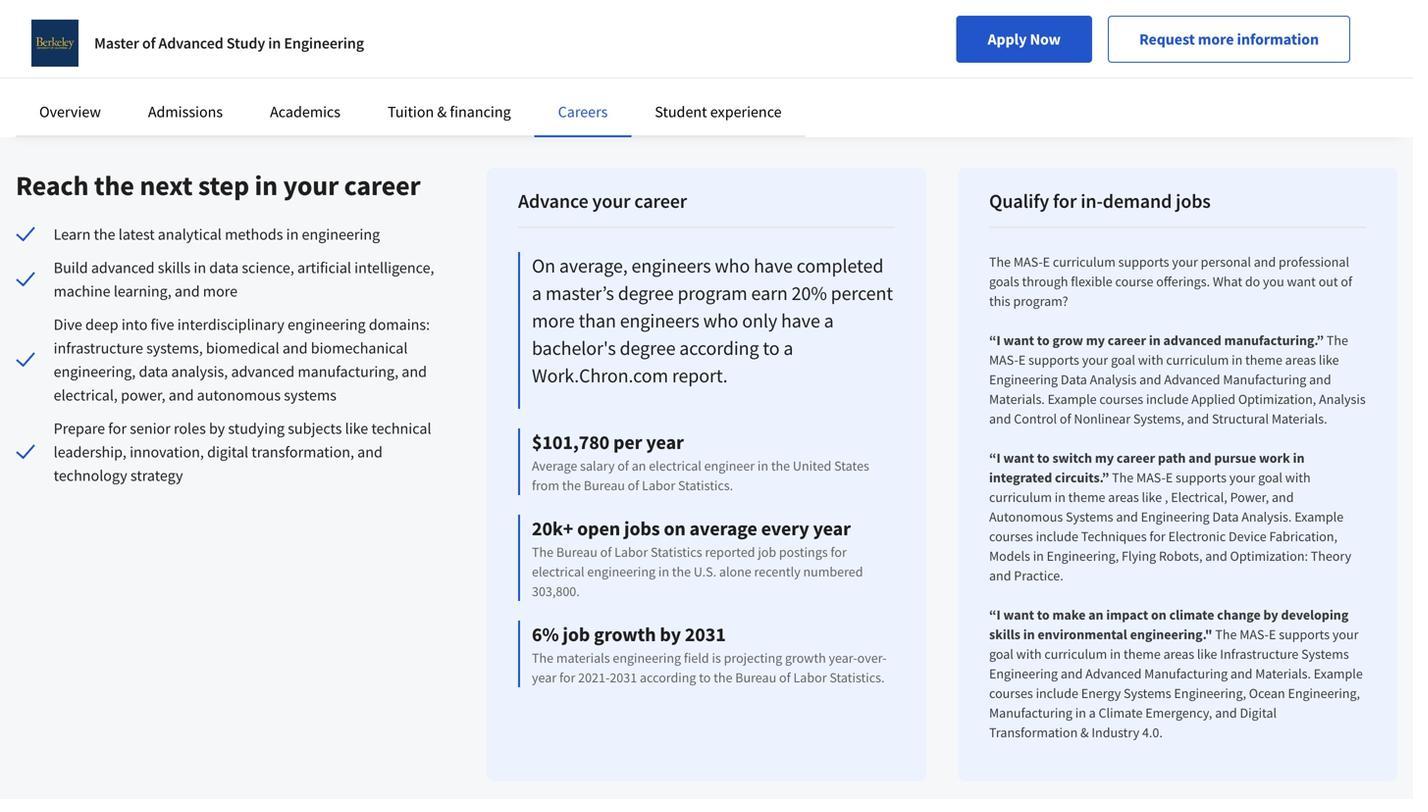 Task type: describe. For each thing, give the bounding box(es) containing it.
biomechanical
[[311, 339, 408, 358]]

report.
[[672, 364, 728, 388]]

and inside the mas-e curriculum supports your personal and professional goals through flexible course offerings. what do you want out of this program?
[[1254, 253, 1276, 271]]

annual
[[133, 5, 179, 25]]

the inside the 20k+ open jobs on average every year the bureau of labor statistics reported job postings for electrical engineering in the u.s. alone recently numbered 303,800.
[[672, 563, 691, 581]]

applied
[[1192, 391, 1236, 408]]

u.s. inside the median annual salary of an electrical engineer in the u.s. is $101,780 (u.s. bureau of labor statistics).
[[53, 28, 79, 48]]

five
[[151, 315, 174, 335]]

climate
[[1099, 705, 1143, 722]]

request more information
[[1139, 29, 1319, 49]]

admissions link
[[148, 102, 223, 122]]

information
[[1237, 29, 1319, 49]]

your down 'academics' link
[[283, 168, 339, 203]]

1 horizontal spatial 2031
[[685, 623, 726, 647]]

more inside request more information button
[[1198, 29, 1234, 49]]

engineering up artificial
[[302, 225, 380, 244]]

average
[[532, 457, 577, 475]]

dive deep into five interdisciplinary engineering domains: infrastructure systems, biomedical and biomechanical engineering, data analysis, advanced manufacturing, and electrical, power, and autonomous systems
[[54, 315, 430, 405]]

job inside 6% job growth by 2031 the materials engineering field is projecting growth year-over- year for 2021-2031 according to the bureau of labor statistics.
[[563, 623, 590, 647]]

study
[[226, 33, 265, 53]]

the left united
[[771, 457, 790, 475]]

1 vertical spatial advanced
[[1163, 332, 1222, 349]]

include for career
[[1146, 391, 1189, 408]]

curriculum for make
[[1045, 646, 1107, 663]]

year-
[[829, 650, 857, 667]]

practice.
[[1014, 567, 1064, 585]]

and down "domains:"
[[402, 362, 427, 382]]

a down the "earn"
[[784, 336, 793, 361]]

and down applied
[[1187, 410, 1209, 428]]

materials
[[556, 650, 610, 667]]

curriculum inside the mas-e curriculum supports your personal and professional goals through flexible course offerings. what do you want out of this program?
[[1053, 253, 1116, 271]]

this
[[989, 292, 1010, 310]]

6%
[[532, 623, 559, 647]]

a inside the mas-e supports your goal with curriculum in theme areas like infrastructure systems engineering and advanced manufacturing and materials. example courses include energy systems engineering, ocean engineering, manufacturing in a climate emergency, and digital transformation & industry 4.0.
[[1089, 705, 1096, 722]]

goal for power,
[[1258, 469, 1283, 487]]

20k+ open jobs on average every year the bureau of labor statistics reported job postings for electrical engineering in the u.s. alone recently numbered 303,800.
[[532, 517, 863, 601]]

$101,780 per year average salary of an electrical engineer in the united states from the bureau of labor statistics.
[[532, 430, 869, 495]]

engineering inside the mas-e supports your goal with curriculum in theme areas like infrastructure systems engineering and advanced manufacturing and materials. example courses include energy systems engineering, ocean engineering, manufacturing in a climate emergency, and digital transformation & industry 4.0.
[[989, 665, 1058, 683]]

energy
[[1081, 685, 1121, 703]]

"i want to grow my career in advanced manufacturing."
[[989, 332, 1324, 349]]

overview
[[39, 102, 101, 122]]

intelligence,
[[354, 258, 434, 278]]

manufacturing."
[[1224, 332, 1324, 349]]

0 vertical spatial &
[[437, 102, 447, 122]]

want inside the mas-e curriculum supports your personal and professional goals through flexible course offerings. what do you want out of this program?
[[1287, 273, 1316, 290]]

year inside 6% job growth by 2031 the materials engineering field is projecting growth year-over- year for 2021-2031 according to the bureau of labor statistics.
[[532, 669, 557, 687]]

and down the models
[[989, 567, 1011, 585]]

on inside "i want to make an impact on climate change by developing skills in environmental engineering."
[[1151, 606, 1167, 624]]

average
[[690, 517, 757, 541]]

your inside the mas-e curriculum supports your personal and professional goals through flexible course offerings. what do you want out of this program?
[[1172, 253, 1198, 271]]

1 horizontal spatial jobs
[[1176, 189, 1211, 213]]

circuits."
[[1055, 469, 1109, 487]]

more inside build advanced skills in data science, artificial intelligence, machine learning, and more
[[203, 282, 238, 301]]

u.s. inside the 20k+ open jobs on average every year the bureau of labor statistics reported job postings for electrical engineering in the u.s. alone recently numbered 303,800.
[[694, 563, 717, 581]]

like inside prepare for senior roles by studying subjects like technical leadership, innovation, digital transformation, and technology strategy
[[345, 419, 368, 439]]

the mas-e curriculum supports your personal and professional goals through flexible course offerings. what do you want out of this program?
[[989, 253, 1352, 310]]

bureau inside 6% job growth by 2031 the materials engineering field is projecting growth year-over- year for 2021-2031 according to the bureau of labor statistics.
[[735, 669, 777, 687]]

do
[[1245, 273, 1260, 290]]

academics
[[270, 102, 341, 122]]

course
[[1115, 273, 1154, 290]]

of inside the mas-e curriculum supports your personal and professional goals through flexible course offerings. what do you want out of this program?
[[1341, 273, 1352, 290]]

courses for grow
[[1100, 391, 1143, 408]]

4.0.
[[1142, 724, 1163, 742]]

technical
[[371, 419, 431, 439]]

tuition & financing link
[[388, 102, 511, 122]]

$101,780 inside the median annual salary of an electrical engineer in the u.s. is $101,780 (u.s. bureau of labor statistics).
[[95, 28, 154, 48]]

with for analysis
[[1138, 351, 1164, 369]]

1 vertical spatial who
[[703, 309, 738, 333]]

statistics).
[[299, 28, 367, 48]]

in inside the 20k+ open jobs on average every year the bureau of labor statistics reported job postings for electrical engineering in the u.s. alone recently numbered 303,800.
[[658, 563, 669, 581]]

career inside "i want to switch my career path and pursue work in integrated circuits."
[[1117, 449, 1155, 467]]

work
[[1259, 449, 1290, 467]]

want for "i want to make an impact on climate change by developing skills in environmental engineering."
[[1003, 606, 1034, 624]]

careers
[[558, 102, 608, 122]]

than
[[579, 309, 616, 333]]

the for the median annual salary of an electrical engineer in the u.s. is $101,780 (u.s. bureau of labor statistics).
[[53, 5, 77, 25]]

learn
[[54, 225, 91, 244]]

advanced inside dive deep into five interdisciplinary engineering domains: infrastructure systems, biomedical and biomechanical engineering, data analysis, advanced manufacturing, and electrical, power, and autonomous systems
[[231, 362, 295, 382]]

reach
[[16, 168, 89, 203]]

1 horizontal spatial systems
[[1124, 685, 1171, 703]]

the inside 6% job growth by 2031 the materials engineering field is projecting growth year-over- year for 2021-2031 according to the bureau of labor statistics.
[[714, 669, 733, 687]]

"i want to switch my career path and pursue work in integrated circuits."
[[989, 449, 1305, 487]]

advanced for "i want to make an impact on climate change by developing skills in environmental engineering."
[[1086, 665, 1142, 683]]

1 vertical spatial engineers
[[620, 309, 699, 333]]

the down average on the left bottom of page
[[562, 477, 581, 495]]

example for systems
[[1314, 665, 1363, 683]]

a down on
[[532, 281, 542, 306]]

1 vertical spatial analysis
[[1319, 391, 1366, 408]]

power,
[[121, 386, 165, 405]]

areas for analysis
[[1285, 351, 1316, 369]]

e for course
[[1043, 253, 1050, 271]]

statistics. inside 6% job growth by 2031 the materials engineering field is projecting growth year-over- year for 2021-2031 according to the bureau of labor statistics.
[[830, 669, 885, 687]]

theme for systems
[[1124, 646, 1161, 663]]

on
[[532, 254, 555, 278]]

average,
[[559, 254, 628, 278]]

dive
[[54, 315, 82, 335]]

what
[[1213, 273, 1243, 290]]

apply
[[988, 29, 1027, 49]]

0 vertical spatial advanced
[[159, 33, 223, 53]]

digital
[[207, 443, 248, 462]]

labor inside the 20k+ open jobs on average every year the bureau of labor statistics reported job postings for electrical engineering in the u.s. alone recently numbered 303,800.
[[614, 544, 648, 561]]

by inside prepare for senior roles by studying subjects like technical leadership, innovation, digital transformation, and technology strategy
[[209, 419, 225, 439]]

in inside the mas-e supports your goal with curriculum in theme areas like engineering data analysis and advanced manufacturing and materials. example courses include applied optimization, analysis and control of nonlinear systems, and structural materials.
[[1232, 351, 1243, 369]]

and down electronic
[[1205, 548, 1227, 565]]

admissions
[[148, 102, 223, 122]]

$101,780 inside $101,780 per year average salary of an electrical engineer in the united states from the bureau of labor statistics.
[[532, 430, 610, 455]]

interdisciplinary
[[177, 315, 284, 335]]

the inside 6% job growth by 2031 the materials engineering field is projecting growth year-over- year for 2021-2031 according to the bureau of labor statistics.
[[532, 650, 554, 667]]

0 vertical spatial have
[[754, 254, 793, 278]]

salary inside the median annual salary of an electrical engineer in the u.s. is $101,780 (u.s. bureau of labor statistics).
[[182, 5, 222, 25]]

theme for include
[[1068, 489, 1106, 506]]

biomedical
[[206, 339, 279, 358]]

apply now button
[[956, 16, 1092, 63]]

career down tuition on the left top
[[344, 168, 421, 203]]

and inside build advanced skills in data science, artificial intelligence, machine learning, and more
[[175, 282, 200, 301]]

systems,
[[1133, 410, 1184, 428]]

professional
[[1279, 253, 1349, 271]]

a down 20%
[[824, 309, 834, 333]]

to inside 6% job growth by 2031 the materials engineering field is projecting growth year-over- year for 2021-2031 according to the bureau of labor statistics.
[[699, 669, 711, 687]]

year inside $101,780 per year average salary of an electrical engineer in the united states from the bureau of labor statistics.
[[646, 430, 684, 455]]

0 vertical spatial engineers
[[632, 254, 711, 278]]

goal for engineering
[[989, 646, 1014, 663]]

skills inside build advanced skills in data science, artificial intelligence, machine learning, and more
[[158, 258, 191, 278]]

theme for optimization,
[[1245, 351, 1283, 369]]

theory
[[1311, 548, 1352, 565]]

and up techniques
[[1116, 508, 1138, 526]]

transformation
[[989, 724, 1078, 742]]

systems inside the mas-e supports your goal with curriculum in theme areas like , electrical, power, and autonomous systems and engineering data analysis. example courses include techniques for electronic device fabrication, models in engineering, flying robots, and optimization: theory and practice.
[[1066, 508, 1113, 526]]

studying
[[228, 419, 285, 439]]

an inside $101,780 per year average salary of an electrical engineer in the united states from the bureau of labor statistics.
[[632, 457, 646, 475]]

advance
[[518, 189, 589, 213]]

supports for path
[[1176, 469, 1227, 487]]

in inside the median annual salary of an electrical engineer in the u.s. is $101,780 (u.s. bureau of labor statistics).
[[385, 5, 397, 25]]

prepare
[[54, 419, 105, 439]]

engineering inside the mas-e supports your goal with curriculum in theme areas like , electrical, power, and autonomous systems and engineering data analysis. example courses include techniques for electronic device fabrication, models in engineering, flying robots, and optimization: theory and practice.
[[1141, 508, 1210, 526]]

0 vertical spatial growth
[[594, 623, 656, 647]]

the inside the 20k+ open jobs on average every year the bureau of labor statistics reported job postings for electrical engineering in the u.s. alone recently numbered 303,800.
[[532, 544, 554, 561]]

1 vertical spatial materials.
[[1272, 410, 1327, 428]]

is inside the median annual salary of an electrical engineer in the u.s. is $101,780 (u.s. bureau of labor statistics).
[[82, 28, 92, 48]]

academics link
[[270, 102, 341, 122]]

your inside the mas-e supports your goal with curriculum in theme areas like engineering data analysis and advanced manufacturing and materials. example courses include applied optimization, analysis and control of nonlinear systems, and structural materials.
[[1082, 351, 1108, 369]]

include inside the mas-e supports your goal with curriculum in theme areas like , electrical, power, and autonomous systems and engineering data analysis. example courses include techniques for electronic device fabrication, models in engineering, flying robots, and optimization: theory and practice.
[[1036, 528, 1079, 546]]

engineer inside $101,780 per year average salary of an electrical engineer in the united states from the bureau of labor statistics.
[[704, 457, 755, 475]]

0 vertical spatial degree
[[618, 281, 674, 306]]

engineering inside dive deep into five interdisciplinary engineering domains: infrastructure systems, biomedical and biomechanical engineering, data analysis, advanced manufacturing, and electrical, power, and autonomous systems
[[288, 315, 366, 335]]

artificial
[[297, 258, 351, 278]]

open
[[577, 517, 620, 541]]

path
[[1158, 449, 1186, 467]]

salary inside $101,780 per year average salary of an electrical engineer in the united states from the bureau of labor statistics.
[[580, 457, 615, 475]]

e for ,
[[1166, 469, 1173, 487]]

engineering, inside the mas-e supports your goal with curriculum in theme areas like , electrical, power, and autonomous systems and engineering data analysis. example courses include techniques for electronic device fabrication, models in engineering, flying robots, and optimization: theory and practice.
[[1047, 548, 1119, 565]]

for inside prepare for senior roles by studying subjects like technical leadership, innovation, digital transformation, and technology strategy
[[108, 419, 127, 439]]

of inside the mas-e supports your goal with curriculum in theme areas like engineering data analysis and advanced manufacturing and materials. example courses include applied optimization, analysis and control of nonlinear systems, and structural materials.
[[1060, 410, 1071, 428]]

and down "i want to grow my career in advanced manufacturing."
[[1139, 371, 1162, 389]]

field
[[684, 650, 709, 667]]

flying
[[1122, 548, 1156, 565]]

science,
[[242, 258, 294, 278]]

the mas-e supports your goal with curriculum in theme areas like infrastructure systems engineering and advanced manufacturing and materials. example courses include energy systems engineering, ocean engineering, manufacturing in a climate emergency, and digital transformation & industry 4.0.
[[989, 626, 1363, 742]]

"i want to make an impact on climate change by developing skills in environmental engineering."
[[989, 606, 1349, 644]]

and down analysis,
[[169, 386, 194, 405]]

by inside "i want to make an impact on climate change by developing skills in environmental engineering."
[[1264, 606, 1278, 624]]

electrical,
[[54, 386, 118, 405]]

in inside $101,780 per year average salary of an electrical engineer in the united states from the bureau of labor statistics.
[[758, 457, 768, 475]]

20%
[[792, 281, 827, 306]]

engineering up 'academics' link
[[284, 33, 364, 53]]

an inside the median annual salary of an electrical engineer in the u.s. is $101,780 (u.s. bureau of labor statistics).
[[241, 5, 258, 25]]

& inside the mas-e supports your goal with curriculum in theme areas like infrastructure systems engineering and advanced manufacturing and materials. example courses include energy systems engineering, ocean engineering, manufacturing in a climate emergency, and digital transformation & industry 4.0.
[[1081, 724, 1089, 742]]

jobs inside the 20k+ open jobs on average every year the bureau of labor statistics reported job postings for electrical engineering in the u.s. alone recently numbered 303,800.
[[624, 517, 660, 541]]

and up optimization,
[[1309, 371, 1331, 389]]

labor inside 6% job growth by 2031 the materials engineering field is projecting growth year-over- year for 2021-2031 according to the bureau of labor statistics.
[[793, 669, 827, 687]]

deep
[[85, 315, 118, 335]]

environmental
[[1038, 626, 1127, 644]]

electrical inside the 20k+ open jobs on average every year the bureau of labor statistics reported job postings for electrical engineering in the u.s. alone recently numbered 303,800.
[[532, 563, 585, 581]]

and up systems
[[283, 339, 308, 358]]

data inside the mas-e supports your goal with curriculum in theme areas like , electrical, power, and autonomous systems and engineering data analysis. example courses include techniques for electronic device fabrication, models in engineering, flying robots, and optimization: theory and practice.
[[1213, 508, 1239, 526]]

integrated
[[989, 469, 1052, 487]]

e for engineering
[[1018, 351, 1026, 369]]

for left in-
[[1053, 189, 1077, 213]]

qualify for in-demand jobs
[[989, 189, 1211, 213]]

2 horizontal spatial systems
[[1301, 646, 1349, 663]]

1 vertical spatial have
[[781, 309, 820, 333]]

engineering inside 6% job growth by 2031 the materials engineering field is projecting growth year-over- year for 2021-2031 according to the bureau of labor statistics.
[[613, 650, 681, 667]]

data inside the mas-e supports your goal with curriculum in theme areas like engineering data analysis and advanced manufacturing and materials. example courses include applied optimization, analysis and control of nonlinear systems, and structural materials.
[[1061, 371, 1087, 389]]

into
[[122, 315, 148, 335]]

the for the mas-e supports your goal with curriculum in theme areas like engineering data analysis and advanced manufacturing and materials. example courses include applied optimization, analysis and control of nonlinear systems, and structural materials.
[[1327, 332, 1348, 349]]

0 vertical spatial analysis
[[1090, 371, 1137, 389]]

advanced inside build advanced skills in data science, artificial intelligence, machine learning, and more
[[91, 258, 155, 278]]

in-
[[1081, 189, 1103, 213]]

numbered
[[803, 563, 863, 581]]

data inside build advanced skills in data science, artificial intelligence, machine learning, and more
[[209, 258, 239, 278]]

power,
[[1230, 489, 1269, 506]]

postings
[[779, 544, 828, 561]]

subjects
[[288, 419, 342, 439]]

engineer inside the median annual salary of an electrical engineer in the u.s. is $101,780 (u.s. bureau of labor statistics).
[[324, 5, 382, 25]]

0 vertical spatial who
[[715, 254, 750, 278]]

1 horizontal spatial engineering,
[[1174, 685, 1246, 703]]

switch
[[1053, 449, 1092, 467]]

my for grow
[[1086, 332, 1105, 349]]

the left latest
[[94, 225, 115, 244]]

in inside "i want to switch my career path and pursue work in integrated circuits."
[[1293, 449, 1305, 467]]

engineering inside the mas-e supports your goal with curriculum in theme areas like engineering data analysis and advanced manufacturing and materials. example courses include applied optimization, analysis and control of nonlinear systems, and structural materials.
[[989, 371, 1058, 389]]

like for "i want to make an impact on climate change by developing skills in environmental engineering."
[[1197, 646, 1217, 663]]

career right grow
[[1108, 332, 1146, 349]]



Task type: vqa. For each thing, say whether or not it's contained in the screenshot.
advanced in the Build advanced skills in data science, artificial intelligence, machine learning, and more
yes



Task type: locate. For each thing, give the bounding box(es) containing it.
want
[[1287, 273, 1316, 290], [1003, 332, 1034, 349], [1003, 449, 1034, 467], [1003, 606, 1034, 624]]

for
[[1053, 189, 1077, 213], [108, 419, 127, 439], [1150, 528, 1166, 546], [831, 544, 847, 561], [559, 669, 575, 687]]

manufacturing for optimization,
[[1223, 371, 1307, 389]]

models
[[989, 548, 1030, 565]]

0 horizontal spatial growth
[[594, 623, 656, 647]]

2 vertical spatial advanced
[[1086, 665, 1142, 683]]

1 horizontal spatial skills
[[989, 626, 1021, 644]]

courses
[[1100, 391, 1143, 408], [989, 528, 1033, 546], [989, 685, 1033, 703]]

and down infrastructure
[[1231, 665, 1253, 683]]

the inside the median annual salary of an electrical engineer in the u.s. is $101,780 (u.s. bureau of labor statistics).
[[401, 5, 422, 25]]

on average, engineers who have completed a master's degree program earn 20% percent more than engineers who only have a bachelor's degree according to a work.chron.com report.
[[532, 254, 893, 388]]

2 vertical spatial goal
[[989, 646, 1014, 663]]

overview link
[[39, 102, 101, 122]]

is right field
[[712, 650, 721, 667]]

the left "median"
[[53, 5, 77, 25]]

structural
[[1212, 410, 1269, 428]]

advanced up energy at the bottom right of page
[[1086, 665, 1142, 683]]

with for engineering
[[1016, 646, 1042, 663]]

mas- for course
[[1014, 253, 1043, 271]]

the down 20k+ on the left
[[532, 544, 554, 561]]

transformation,
[[252, 443, 354, 462]]

areas for techniques
[[1108, 489, 1139, 506]]

mas- for engineering
[[989, 351, 1019, 369]]

advanced up applied
[[1164, 371, 1220, 389]]

to inside "i want to switch my career path and pursue work in integrated circuits."
[[1037, 449, 1050, 467]]

2031
[[685, 623, 726, 647], [610, 669, 637, 687]]

2 horizontal spatial advanced
[[1164, 371, 1220, 389]]

data inside dive deep into five interdisciplinary engineering domains: infrastructure systems, biomedical and biomechanical engineering, data analysis, advanced manufacturing, and electrical, power, and autonomous systems
[[139, 362, 168, 382]]

my up circuits."
[[1095, 449, 1114, 467]]

nonlinear
[[1074, 410, 1131, 428]]

example for data
[[1048, 391, 1097, 408]]

goal for analysis
[[1111, 351, 1135, 369]]

of inside 6% job growth by 2031 the materials engineering field is projecting growth year-over- year for 2021-2031 according to the bureau of labor statistics.
[[779, 669, 791, 687]]

mas- inside the mas-e supports your goal with curriculum in theme areas like , electrical, power, and autonomous systems and engineering data analysis. example courses include techniques for electronic device fabrication, models in engineering, flying robots, and optimization: theory and practice.
[[1136, 469, 1166, 487]]

advanced inside the mas-e supports your goal with curriculum in theme areas like engineering data analysis and advanced manufacturing and materials. example courses include applied optimization, analysis and control of nonlinear systems, and structural materials.
[[1164, 371, 1220, 389]]

0 vertical spatial salary
[[182, 5, 222, 25]]

have down 20%
[[781, 309, 820, 333]]

goal inside the mas-e supports your goal with curriculum in theme areas like engineering data analysis and advanced manufacturing and materials. example courses include applied optimization, analysis and control of nonlinear systems, and structural materials.
[[1111, 351, 1135, 369]]

mas- for ,
[[1136, 469, 1166, 487]]

and
[[1254, 253, 1276, 271], [175, 282, 200, 301], [283, 339, 308, 358], [402, 362, 427, 382], [1139, 371, 1162, 389], [1309, 371, 1331, 389], [169, 386, 194, 405], [989, 410, 1011, 428], [1187, 410, 1209, 428], [357, 443, 383, 462], [1189, 449, 1212, 467], [1272, 489, 1294, 506], [1116, 508, 1138, 526], [1205, 548, 1227, 565], [989, 567, 1011, 585], [1061, 665, 1083, 683], [1231, 665, 1253, 683], [1215, 705, 1237, 722]]

0 vertical spatial goal
[[1111, 351, 1135, 369]]

engineer up average
[[704, 457, 755, 475]]

2 vertical spatial with
[[1016, 646, 1042, 663]]

example inside the mas-e supports your goal with curriculum in theme areas like , electrical, power, and autonomous systems and engineering data analysis. example courses include techniques for electronic device fabrication, models in engineering, flying robots, and optimization: theory and practice.
[[1295, 508, 1344, 526]]

0 vertical spatial on
[[664, 517, 686, 541]]

to inside on average, engineers who have completed a master's degree program earn 20% percent more than engineers who only have a bachelor's degree according to a work.chron.com report.
[[763, 336, 780, 361]]

financing
[[450, 102, 511, 122]]

curriculum inside the mas-e supports your goal with curriculum in theme areas like , electrical, power, and autonomous systems and engineering data analysis. example courses include techniques for electronic device fabrication, models in engineering, flying robots, and optimization: theory and practice.
[[989, 489, 1052, 506]]

areas for engineering,
[[1164, 646, 1194, 663]]

engineering up transformation
[[989, 665, 1058, 683]]

your down pursue
[[1229, 469, 1255, 487]]

materials. for "i want to grow my career in advanced manufacturing."
[[989, 391, 1045, 408]]

1 horizontal spatial electrical
[[532, 563, 585, 581]]

e down path
[[1166, 469, 1173, 487]]

like for "i want to grow my career in advanced manufacturing."
[[1319, 351, 1339, 369]]

a down energy at the bottom right of page
[[1089, 705, 1096, 722]]

for inside the mas-e supports your goal with curriculum in theme areas like , electrical, power, and autonomous systems and engineering data analysis. example courses include techniques for electronic device fabrication, models in engineering, flying robots, and optimization: theory and practice.
[[1150, 528, 1166, 546]]

the down change
[[1215, 626, 1237, 644]]

mas- for infrastructure
[[1240, 626, 1269, 644]]

growth
[[594, 623, 656, 647], [785, 650, 826, 667]]

is inside 6% job growth by 2031 the materials engineering field is projecting growth year-over- year for 2021-2031 according to the bureau of labor statistics.
[[712, 650, 721, 667]]

like inside the mas-e supports your goal with curriculum in theme areas like infrastructure systems engineering and advanced manufacturing and materials. example courses include energy systems engineering, ocean engineering, manufacturing in a climate emergency, and digital transformation & industry 4.0.
[[1197, 646, 1217, 663]]

2021-
[[578, 669, 610, 687]]

mas- inside the mas-e supports your goal with curriculum in theme areas like infrastructure systems engineering and advanced manufacturing and materials. example courses include energy systems engineering, ocean engineering, manufacturing in a climate emergency, and digital transformation & industry 4.0.
[[1240, 626, 1269, 644]]

optimization:
[[1230, 548, 1308, 565]]

theme inside the mas-e supports your goal with curriculum in theme areas like , electrical, power, and autonomous systems and engineering data analysis. example courses include techniques for electronic device fabrication, models in engineering, flying robots, and optimization: theory and practice.
[[1068, 489, 1106, 506]]

example inside the mas-e supports your goal with curriculum in theme areas like infrastructure systems engineering and advanced manufacturing and materials. example courses include energy systems engineering, ocean engineering, manufacturing in a climate emergency, and digital transformation & industry 4.0.
[[1314, 665, 1363, 683]]

mas- up ,
[[1136, 469, 1166, 487]]

uc berkeley college of engineering logo image
[[31, 20, 79, 67]]

1 vertical spatial manufacturing
[[1144, 665, 1228, 683]]

salary down per
[[580, 457, 615, 475]]

e inside the mas-e supports your goal with curriculum in theme areas like infrastructure systems engineering and advanced manufacturing and materials. example courses include energy systems engineering, ocean engineering, manufacturing in a climate emergency, and digital transformation & industry 4.0.
[[1269, 626, 1276, 644]]

with inside the mas-e supports your goal with curriculum in theme areas like , electrical, power, and autonomous systems and engineering data analysis. example courses include techniques for electronic device fabrication, models in engineering, flying robots, and optimization: theory and practice.
[[1285, 469, 1311, 487]]

2 vertical spatial theme
[[1124, 646, 1161, 663]]

2 horizontal spatial advanced
[[1163, 332, 1222, 349]]

on inside the 20k+ open jobs on average every year the bureau of labor statistics reported job postings for electrical engineering in the u.s. alone recently numbered 303,800.
[[664, 517, 686, 541]]

1 vertical spatial an
[[632, 457, 646, 475]]

the inside the median annual salary of an electrical engineer in the u.s. is $101,780 (u.s. bureau of labor statistics).
[[53, 5, 77, 25]]

to for "i want to grow my career in advanced manufacturing."
[[1037, 332, 1050, 349]]

"i down the models
[[989, 606, 1001, 624]]

courses inside the mas-e supports your goal with curriculum in theme areas like engineering data analysis and advanced manufacturing and materials. example courses include applied optimization, analysis and control of nonlinear systems, and structural materials.
[[1100, 391, 1143, 408]]

learn the latest analytical methods in engineering
[[54, 225, 380, 244]]

for up numbered
[[831, 544, 847, 561]]

per
[[613, 430, 642, 455]]

device
[[1229, 528, 1267, 546]]

6% job growth by 2031 the materials engineering field is projecting growth year-over- year for 2021-2031 according to the bureau of labor statistics.
[[532, 623, 887, 687]]

mas- inside the mas-e curriculum supports your personal and professional goals through flexible course offerings. what do you want out of this program?
[[1014, 253, 1043, 271]]

the for the mas-e supports your goal with curriculum in theme areas like infrastructure systems engineering and advanced manufacturing and materials. example courses include energy systems engineering, ocean engineering, manufacturing in a climate emergency, and digital transformation & industry 4.0.
[[1215, 626, 1237, 644]]

1 horizontal spatial u.s.
[[694, 563, 717, 581]]

the mas-e supports your goal with curriculum in theme areas like engineering data analysis and advanced manufacturing and materials. example courses include applied optimization, analysis and control of nonlinear systems, and structural materials.
[[989, 332, 1366, 428]]

to down only
[[763, 336, 780, 361]]

methods
[[225, 225, 283, 244]]

supports inside the mas-e curriculum supports your personal and professional goals through flexible course offerings. what do you want out of this program?
[[1118, 253, 1169, 271]]

electrical,
[[1171, 489, 1228, 506]]

goal
[[1111, 351, 1135, 369], [1258, 469, 1283, 487], [989, 646, 1014, 663]]

master of advanced study in engineering
[[94, 33, 364, 53]]

alone
[[719, 563, 751, 581]]

tuition
[[388, 102, 434, 122]]

with down work
[[1285, 469, 1311, 487]]

and down technical
[[357, 443, 383, 462]]

example inside the mas-e supports your goal with curriculum in theme areas like engineering data analysis and advanced manufacturing and materials. example courses include applied optimization, analysis and control of nonlinear systems, and structural materials.
[[1048, 391, 1097, 408]]

jobs right demand
[[1176, 189, 1211, 213]]

areas down "manufacturing.""
[[1285, 351, 1316, 369]]

0 vertical spatial data
[[209, 258, 239, 278]]

demand
[[1103, 189, 1172, 213]]

courses up transformation
[[989, 685, 1033, 703]]

engineering, right ocean
[[1288, 685, 1360, 703]]

with inside the mas-e supports your goal with curriculum in theme areas like infrastructure systems engineering and advanced manufacturing and materials. example courses include energy systems engineering, ocean engineering, manufacturing in a climate emergency, and digital transformation & industry 4.0.
[[1016, 646, 1042, 663]]

by
[[209, 419, 225, 439], [1264, 606, 1278, 624], [660, 623, 681, 647]]

0 vertical spatial job
[[758, 544, 776, 561]]

for left senior
[[108, 419, 127, 439]]

materials. inside the mas-e supports your goal with curriculum in theme areas like infrastructure systems engineering and advanced manufacturing and materials. example courses include energy systems engineering, ocean engineering, manufacturing in a climate emergency, and digital transformation & industry 4.0.
[[1255, 665, 1311, 683]]

more inside on average, engineers who have completed a master's degree program earn 20% percent more than engineers who only have a bachelor's degree according to a work.chron.com report.
[[532, 309, 575, 333]]

your down grow
[[1082, 351, 1108, 369]]

1 horizontal spatial statistics.
[[830, 669, 885, 687]]

"i up integrated
[[989, 449, 1001, 467]]

include inside the mas-e supports your goal with curriculum in theme areas like infrastructure systems engineering and advanced manufacturing and materials. example courses include energy systems engineering, ocean engineering, manufacturing in a climate emergency, and digital transformation & industry 4.0.
[[1036, 685, 1079, 703]]

engineering inside the 20k+ open jobs on average every year the bureau of labor statistics reported job postings for electrical engineering in the u.s. alone recently numbered 303,800.
[[587, 563, 656, 581]]

career down the student
[[634, 189, 687, 213]]

u.s. left alone
[[694, 563, 717, 581]]

electrical up statistics).
[[261, 5, 321, 25]]

2 horizontal spatial engineering,
[[1288, 685, 1360, 703]]

like left ,
[[1142, 489, 1162, 506]]

0 horizontal spatial statistics.
[[678, 477, 733, 495]]

2 horizontal spatial areas
[[1285, 351, 1316, 369]]

manufacturing up optimization,
[[1223, 371, 1307, 389]]

"i for "i want to switch my career path and pursue work in integrated circuits."
[[989, 449, 1001, 467]]

to for "i want to switch my career path and pursue work in integrated circuits."
[[1037, 449, 1050, 467]]

supports inside the mas-e supports your goal with curriculum in theme areas like , electrical, power, and autonomous systems and engineering data analysis. example courses include techniques for electronic device fabrication, models in engineering, flying robots, and optimization: theory and practice.
[[1176, 469, 1227, 487]]

1 vertical spatial goal
[[1258, 469, 1283, 487]]

ocean
[[1249, 685, 1285, 703]]

supports for in
[[1028, 351, 1079, 369]]

0 horizontal spatial advanced
[[91, 258, 155, 278]]

1 vertical spatial systems
[[1301, 646, 1349, 663]]

0 horizontal spatial jobs
[[624, 517, 660, 541]]

theme down circuits."
[[1068, 489, 1106, 506]]

to left make
[[1037, 606, 1050, 624]]

an inside "i want to make an impact on climate change by developing skills in environmental engineering."
[[1089, 606, 1104, 624]]

0 horizontal spatial data
[[139, 362, 168, 382]]

manufacturing inside the mas-e supports your goal with curriculum in theme areas like engineering data analysis and advanced manufacturing and materials. example courses include applied optimization, analysis and control of nonlinear systems, and structural materials.
[[1223, 371, 1307, 389]]

0 vertical spatial manufacturing
[[1223, 371, 1307, 389]]

2 horizontal spatial electrical
[[649, 457, 702, 475]]

"i inside "i want to switch my career path and pursue work in integrated circuits."
[[989, 449, 1001, 467]]

"i for "i want to make an impact on climate change by developing skills in environmental engineering."
[[989, 606, 1001, 624]]

skills inside "i want to make an impact on climate change by developing skills in environmental engineering."
[[989, 626, 1021, 644]]

bureau inside the 20k+ open jobs on average every year the bureau of labor statistics reported job postings for electrical engineering in the u.s. alone recently numbered 303,800.
[[556, 544, 598, 561]]

e up through
[[1043, 253, 1050, 271]]

year up postings
[[813, 517, 851, 541]]

program
[[678, 281, 747, 306]]

the down out
[[1327, 332, 1348, 349]]

0 vertical spatial skills
[[158, 258, 191, 278]]

climate
[[1169, 606, 1214, 624]]

with for power,
[[1285, 469, 1311, 487]]

courses for make
[[989, 685, 1033, 703]]

data
[[1061, 371, 1087, 389], [1213, 508, 1239, 526]]

1 horizontal spatial analysis
[[1319, 391, 1366, 408]]

bureau inside the median annual salary of an electrical engineer in the u.s. is $101,780 (u.s. bureau of labor statistics).
[[191, 28, 238, 48]]

the for the mas-e curriculum supports your personal and professional goals through flexible course offerings. what do you want out of this program?
[[989, 253, 1011, 271]]

an down per
[[632, 457, 646, 475]]

courses inside the mas-e supports your goal with curriculum in theme areas like infrastructure systems engineering and advanced manufacturing and materials. example courses include energy systems engineering, ocean engineering, manufacturing in a climate emergency, and digital transformation & industry 4.0.
[[989, 685, 1033, 703]]

0 vertical spatial with
[[1138, 351, 1164, 369]]

bureau down the projecting
[[735, 669, 777, 687]]

and up analysis.
[[1272, 489, 1294, 506]]

0 horizontal spatial &
[[437, 102, 447, 122]]

mas- up through
[[1014, 253, 1043, 271]]

the
[[401, 5, 422, 25], [94, 168, 134, 203], [94, 225, 115, 244], [771, 457, 790, 475], [562, 477, 581, 495], [672, 563, 691, 581], [714, 669, 733, 687]]

the for the mas-e supports your goal with curriculum in theme areas like , electrical, power, and autonomous systems and engineering data analysis. example courses include techniques for electronic device fabrication, models in engineering, flying robots, and optimization: theory and practice.
[[1112, 469, 1134, 487]]

and right learning, in the top of the page
[[175, 282, 200, 301]]

statistics. inside $101,780 per year average salary of an electrical engineer in the united states from the bureau of labor statistics.
[[678, 477, 733, 495]]

1 vertical spatial data
[[1213, 508, 1239, 526]]

electronic
[[1168, 528, 1226, 546]]

0 vertical spatial areas
[[1285, 351, 1316, 369]]

curriculum for switch
[[989, 489, 1052, 506]]

engineers down program in the top of the page
[[620, 309, 699, 333]]

by inside 6% job growth by 2031 the materials engineering field is projecting growth year-over- year for 2021-2031 according to the bureau of labor statistics.
[[660, 623, 681, 647]]

engineering up biomechanical
[[288, 315, 366, 335]]

1 horizontal spatial job
[[758, 544, 776, 561]]

year right per
[[646, 430, 684, 455]]

more
[[1198, 29, 1234, 49], [203, 282, 238, 301], [532, 309, 575, 333]]

manufacturing up emergency,
[[1144, 665, 1228, 683]]

technology
[[54, 466, 127, 486]]

engineering
[[302, 225, 380, 244], [288, 315, 366, 335], [587, 563, 656, 581], [613, 650, 681, 667]]

offerings.
[[1156, 273, 1210, 290]]

according inside 6% job growth by 2031 the materials engineering field is projecting growth year-over- year for 2021-2031 according to the bureau of labor statistics.
[[640, 669, 696, 687]]

0 vertical spatial electrical
[[261, 5, 321, 25]]

0 vertical spatial systems
[[1066, 508, 1113, 526]]

for inside the 20k+ open jobs on average every year the bureau of labor statistics reported job postings for electrical engineering in the u.s. alone recently numbered 303,800.
[[831, 544, 847, 561]]

goal inside the mas-e supports your goal with curriculum in theme areas like infrastructure systems engineering and advanced manufacturing and materials. example courses include energy systems engineering, ocean engineering, manufacturing in a climate emergency, and digital transformation & industry 4.0.
[[989, 646, 1014, 663]]

analysis.
[[1242, 508, 1292, 526]]

materials. up control
[[989, 391, 1045, 408]]

salary
[[182, 5, 222, 25], [580, 457, 615, 475]]

0 vertical spatial jobs
[[1176, 189, 1211, 213]]

1 vertical spatial growth
[[785, 650, 826, 667]]

bureau inside $101,780 per year average salary of an electrical engineer in the united states from the bureau of labor statistics.
[[584, 477, 625, 495]]

include left energy at the bottom right of page
[[1036, 685, 1079, 703]]

engineering
[[284, 33, 364, 53], [989, 371, 1058, 389], [1141, 508, 1210, 526], [989, 665, 1058, 683]]

2 vertical spatial systems
[[1124, 685, 1171, 703]]

1 vertical spatial advanced
[[1164, 371, 1220, 389]]

0 horizontal spatial is
[[82, 28, 92, 48]]

engineering,
[[54, 362, 136, 382]]

labor inside the median annual salary of an electrical engineer in the u.s. is $101,780 (u.s. bureau of labor statistics).
[[257, 28, 296, 48]]

like down engineering."
[[1197, 646, 1217, 663]]

curriculum up applied
[[1166, 351, 1229, 369]]

0 vertical spatial engineer
[[324, 5, 382, 25]]

for inside 6% job growth by 2031 the materials engineering field is projecting growth year-over- year for 2021-2031 according to the bureau of labor statistics.
[[559, 669, 575, 687]]

goals
[[989, 273, 1019, 290]]

percent
[[831, 281, 893, 306]]

0 horizontal spatial by
[[209, 419, 225, 439]]

advanced down offerings.
[[1163, 332, 1222, 349]]

1 "i from the top
[[989, 332, 1001, 349]]

0 horizontal spatial theme
[[1068, 489, 1106, 506]]

0 vertical spatial $101,780
[[95, 28, 154, 48]]

and left digital
[[1215, 705, 1237, 722]]

advanced for "i want to grow my career in advanced manufacturing."
[[1164, 371, 1220, 389]]

0 vertical spatial is
[[82, 28, 92, 48]]

systems
[[284, 386, 337, 405]]

analysis,
[[171, 362, 228, 382]]

e up control
[[1018, 351, 1026, 369]]

the inside the mas-e curriculum supports your personal and professional goals through flexible course offerings. what do you want out of this program?
[[989, 253, 1011, 271]]

0 horizontal spatial analysis
[[1090, 371, 1137, 389]]

job up materials
[[563, 623, 590, 647]]

example up 'nonlinear'
[[1048, 391, 1097, 408]]

you
[[1263, 273, 1284, 290]]

systems down developing
[[1301, 646, 1349, 663]]

"i for "i want to grow my career in advanced manufacturing."
[[989, 332, 1001, 349]]

materials. down optimization,
[[1272, 410, 1327, 428]]

career
[[344, 168, 421, 203], [634, 189, 687, 213], [1108, 332, 1146, 349], [1117, 449, 1155, 467]]

electrical inside the median annual salary of an electrical engineer in the u.s. is $101,780 (u.s. bureau of labor statistics).
[[261, 5, 321, 25]]

engineering,
[[1047, 548, 1119, 565], [1174, 685, 1246, 703], [1288, 685, 1360, 703]]

0 horizontal spatial electrical
[[261, 5, 321, 25]]

0 horizontal spatial salary
[[182, 5, 222, 25]]

include for impact
[[1036, 685, 1079, 703]]

0 horizontal spatial engineering,
[[1047, 548, 1119, 565]]

your inside the mas-e supports your goal with curriculum in theme areas like , electrical, power, and autonomous systems and engineering data analysis. example courses include techniques for electronic device fabrication, models in engineering, flying robots, and optimization: theory and practice.
[[1229, 469, 1255, 487]]

job inside the 20k+ open jobs on average every year the bureau of labor statistics reported job postings for electrical engineering in the u.s. alone recently numbered 303,800.
[[758, 544, 776, 561]]

recently
[[754, 563, 801, 581]]

from
[[532, 477, 559, 495]]

more up interdisciplinary
[[203, 282, 238, 301]]

0 horizontal spatial goal
[[989, 646, 1014, 663]]

1 vertical spatial engineer
[[704, 457, 755, 475]]

program?
[[1013, 292, 1068, 310]]

student
[[655, 102, 707, 122]]

1 horizontal spatial data
[[1213, 508, 1239, 526]]

growth up materials
[[594, 623, 656, 647]]

my for switch
[[1095, 449, 1114, 467]]

in
[[385, 5, 397, 25], [268, 33, 281, 53], [255, 168, 278, 203], [286, 225, 299, 244], [194, 258, 206, 278], [1149, 332, 1161, 349], [1232, 351, 1243, 369], [1293, 449, 1305, 467], [758, 457, 768, 475], [1055, 489, 1066, 506], [1033, 548, 1044, 565], [658, 563, 669, 581], [1023, 626, 1035, 644], [1110, 646, 1121, 663], [1075, 705, 1086, 722]]

2 vertical spatial materials.
[[1255, 665, 1311, 683]]

and inside prepare for senior roles by studying subjects like technical leadership, innovation, digital transformation, and technology strategy
[[357, 443, 383, 462]]

pursue
[[1214, 449, 1256, 467]]

with inside the mas-e supports your goal with curriculum in theme areas like engineering data analysis and advanced manufacturing and materials. example courses include applied optimization, analysis and control of nonlinear systems, and structural materials.
[[1138, 351, 1164, 369]]

example down developing
[[1314, 665, 1363, 683]]

skills down analytical
[[158, 258, 191, 278]]

1 horizontal spatial more
[[532, 309, 575, 333]]

2 horizontal spatial an
[[1089, 606, 1104, 624]]

1 vertical spatial degree
[[620, 336, 676, 361]]

statistics. down year-
[[830, 669, 885, 687]]

with down environmental
[[1016, 646, 1042, 663]]

master's
[[546, 281, 614, 306]]

according up report.
[[679, 336, 759, 361]]

1 vertical spatial skills
[[989, 626, 1021, 644]]

personal
[[1201, 253, 1251, 271]]

my inside "i want to switch my career path and pursue work in integrated circuits."
[[1095, 449, 1114, 467]]

1 vertical spatial $101,780
[[532, 430, 610, 455]]

0 horizontal spatial more
[[203, 282, 238, 301]]

1 vertical spatial electrical
[[649, 457, 702, 475]]

2 vertical spatial more
[[532, 309, 575, 333]]

projecting
[[724, 650, 782, 667]]

0 vertical spatial example
[[1048, 391, 1097, 408]]

theme down "manufacturing.""
[[1245, 351, 1283, 369]]

and left control
[[989, 410, 1011, 428]]

infrastructure
[[1220, 646, 1299, 663]]

according inside on average, engineers who have completed a master's degree program earn 20% percent more than engineers who only have a bachelor's degree according to a work.chron.com report.
[[679, 336, 759, 361]]

engineering, up emergency,
[[1174, 685, 1246, 703]]

2 "i from the top
[[989, 449, 1001, 467]]

completed
[[797, 254, 884, 278]]

advanced down biomedical
[[231, 362, 295, 382]]

e up infrastructure
[[1269, 626, 1276, 644]]

the left next
[[94, 168, 134, 203]]

jobs
[[1176, 189, 1211, 213], [624, 517, 660, 541]]

supports for on
[[1279, 626, 1330, 644]]

electrical inside $101,780 per year average salary of an electrical engineer in the united states from the bureau of labor statistics.
[[649, 457, 702, 475]]

impact
[[1106, 606, 1148, 624]]

your inside the mas-e supports your goal with curriculum in theme areas like infrastructure systems engineering and advanced manufacturing and materials. example courses include energy systems engineering, ocean engineering, manufacturing in a climate emergency, and digital transformation & industry 4.0.
[[1333, 626, 1359, 644]]

build advanced skills in data science, artificial intelligence, machine learning, and more
[[54, 258, 434, 301]]

0 vertical spatial according
[[679, 336, 759, 361]]

want for "i want to grow my career in advanced manufacturing."
[[1003, 332, 1034, 349]]

2 vertical spatial electrical
[[532, 563, 585, 581]]

e inside the mas-e supports your goal with curriculum in theme areas like , electrical, power, and autonomous systems and engineering data analysis. example courses include techniques for electronic device fabrication, models in engineering, flying robots, and optimization: theory and practice.
[[1166, 469, 1173, 487]]

1 vertical spatial with
[[1285, 469, 1311, 487]]

curriculum up flexible
[[1053, 253, 1116, 271]]

1 horizontal spatial is
[[712, 650, 721, 667]]

to left switch
[[1037, 449, 1050, 467]]

0 horizontal spatial job
[[563, 623, 590, 647]]

0 horizontal spatial advanced
[[159, 33, 223, 53]]

labor inside $101,780 per year average salary of an electrical engineer in the united states from the bureau of labor statistics.
[[642, 477, 675, 495]]

2 horizontal spatial goal
[[1258, 469, 1283, 487]]

1 horizontal spatial growth
[[785, 650, 826, 667]]

of inside the 20k+ open jobs on average every year the bureau of labor statistics reported job postings for electrical engineering in the u.s. alone recently numbered 303,800.
[[600, 544, 612, 561]]

2 vertical spatial year
[[532, 669, 557, 687]]

career left path
[[1117, 449, 1155, 467]]

supports down grow
[[1028, 351, 1079, 369]]

bureau up open
[[584, 477, 625, 495]]

theme inside the mas-e supports your goal with curriculum in theme areas like infrastructure systems engineering and advanced manufacturing and materials. example courses include energy systems engineering, ocean engineering, manufacturing in a climate emergency, and digital transformation & industry 4.0.
[[1124, 646, 1161, 663]]

in inside build advanced skills in data science, artificial intelligence, machine learning, and more
[[194, 258, 206, 278]]

0 vertical spatial materials.
[[989, 391, 1045, 408]]

and inside "i want to switch my career path and pursue work in integrated circuits."
[[1189, 449, 1212, 467]]

3 "i from the top
[[989, 606, 1001, 624]]

0 horizontal spatial an
[[241, 5, 258, 25]]

by down the 20k+ open jobs on average every year the bureau of labor statistics reported job postings for electrical engineering in the u.s. alone recently numbered 303,800.
[[660, 623, 681, 647]]

my
[[1086, 332, 1105, 349], [1095, 449, 1114, 467]]

statistics. up average
[[678, 477, 733, 495]]

materials. for "i want to make an impact on climate change by developing skills in environmental engineering."
[[1255, 665, 1311, 683]]

latest
[[119, 225, 155, 244]]

my right grow
[[1086, 332, 1105, 349]]

1 vertical spatial 2031
[[610, 669, 637, 687]]

autonomous
[[989, 508, 1063, 526]]

data down grow
[[1061, 371, 1087, 389]]

0 vertical spatial more
[[1198, 29, 1234, 49]]

want for "i want to switch my career path and pursue work in integrated circuits."
[[1003, 449, 1034, 467]]

bureau right (u.s. on the left
[[191, 28, 238, 48]]

make
[[1053, 606, 1086, 624]]

according down field
[[640, 669, 696, 687]]

0 horizontal spatial skills
[[158, 258, 191, 278]]

manufacturing for systems
[[1144, 665, 1228, 683]]

1 vertical spatial on
[[1151, 606, 1167, 624]]

0 vertical spatial data
[[1061, 371, 1087, 389]]

year inside the 20k+ open jobs on average every year the bureau of labor statistics reported job postings for electrical engineering in the u.s. alone recently numbered 303,800.
[[813, 517, 851, 541]]

1 vertical spatial year
[[813, 517, 851, 541]]

your right advance
[[592, 189, 631, 213]]

in inside "i want to make an impact on climate change by developing skills in environmental engineering."
[[1023, 626, 1035, 644]]

curriculum inside the mas-e supports your goal with curriculum in theme areas like infrastructure systems engineering and advanced manufacturing and materials. example courses include energy systems engineering, ocean engineering, manufacturing in a climate emergency, and digital transformation & industry 4.0.
[[1045, 646, 1107, 663]]

infrastructure
[[54, 339, 143, 358]]

prepare for senior roles by studying subjects like technical leadership, innovation, digital transformation, and technology strategy
[[54, 419, 431, 486]]

the right circuits."
[[1112, 469, 1134, 487]]

$101,780 down "median"
[[95, 28, 154, 48]]

2 vertical spatial manufacturing
[[989, 705, 1073, 722]]

& left industry at the bottom right
[[1081, 724, 1089, 742]]

work.chron.com
[[532, 364, 668, 388]]

want down practice.
[[1003, 606, 1034, 624]]

2 vertical spatial example
[[1314, 665, 1363, 683]]

like inside the mas-e supports your goal with curriculum in theme areas like engineering data analysis and advanced manufacturing and materials. example courses include applied optimization, analysis and control of nonlinear systems, and structural materials.
[[1319, 351, 1339, 369]]

engineering down ,
[[1141, 508, 1210, 526]]

to for "i want to make an impact on climate change by developing skills in environmental engineering."
[[1037, 606, 1050, 624]]

0 horizontal spatial with
[[1016, 646, 1042, 663]]

over-
[[857, 650, 887, 667]]

change
[[1217, 606, 1261, 624]]

courses inside the mas-e supports your goal with curriculum in theme areas like , electrical, power, and autonomous systems and engineering data analysis. example courses include techniques for electronic device fabrication, models in engineering, flying robots, and optimization: theory and practice.
[[989, 528, 1033, 546]]

goal inside the mas-e supports your goal with curriculum in theme areas like , electrical, power, and autonomous systems and engineering data analysis. example courses include techniques for electronic device fabrication, models in engineering, flying robots, and optimization: theory and practice.
[[1258, 469, 1283, 487]]

1 vertical spatial job
[[563, 623, 590, 647]]

e for infrastructure
[[1269, 626, 1276, 644]]

analysis up 'nonlinear'
[[1090, 371, 1137, 389]]

include down autonomous
[[1036, 528, 1079, 546]]

electrical
[[261, 5, 321, 25], [649, 457, 702, 475], [532, 563, 585, 581]]

and up energy at the bottom right of page
[[1061, 665, 1083, 683]]

2 horizontal spatial with
[[1285, 469, 1311, 487]]

like inside the mas-e supports your goal with curriculum in theme areas like , electrical, power, and autonomous systems and engineering data analysis. example courses include techniques for electronic device fabrication, models in engineering, flying robots, and optimization: theory and practice.
[[1142, 489, 1162, 506]]

median
[[80, 5, 130, 25]]

curriculum for grow
[[1166, 351, 1229, 369]]

student experience link
[[655, 102, 782, 122]]

1 horizontal spatial areas
[[1164, 646, 1194, 663]]

like for "i want to switch my career path and pursue work in integrated circuits."
[[1142, 489, 1162, 506]]

student experience
[[655, 102, 782, 122]]



